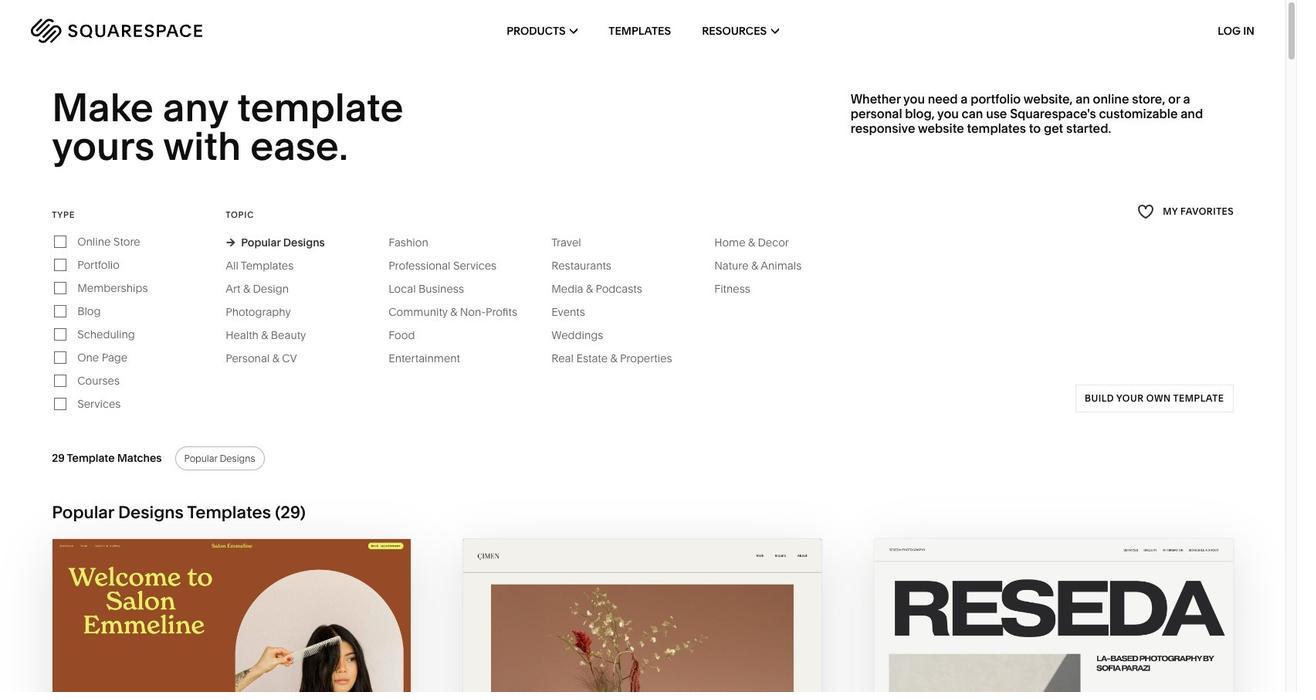 Task type: locate. For each thing, give the bounding box(es) containing it.
emmeline image
[[53, 539, 411, 692]]

çimen image
[[464, 539, 822, 692]]



Task type: vqa. For each thing, say whether or not it's contained in the screenshot.
Preview Colima Link
no



Task type: describe. For each thing, give the bounding box(es) containing it.
reseda image
[[875, 539, 1233, 692]]



